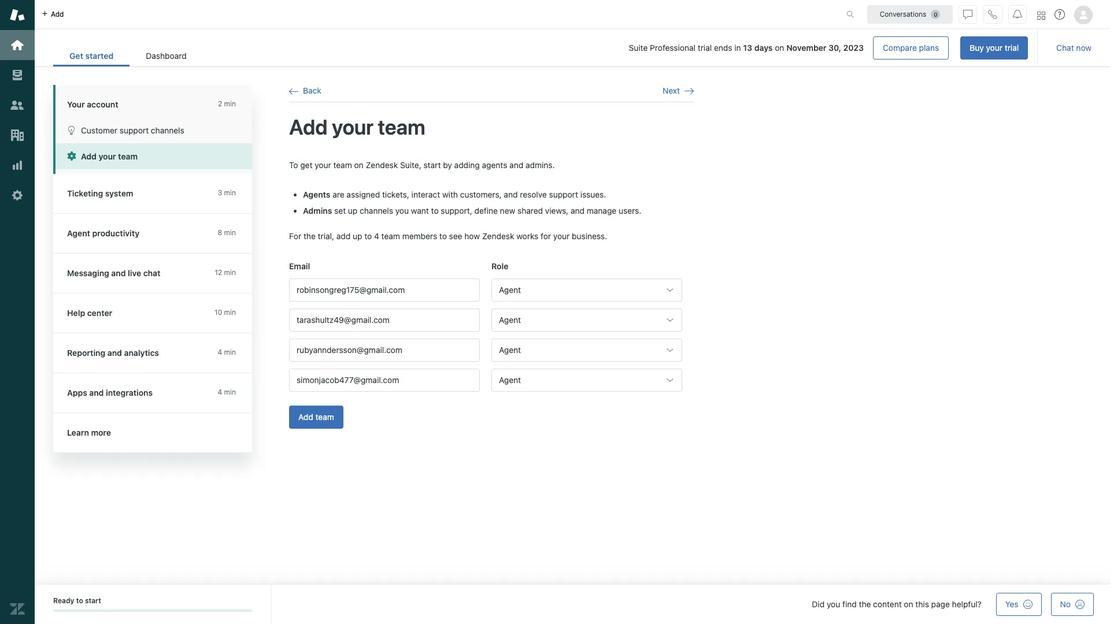 Task type: describe. For each thing, give the bounding box(es) containing it.
support,
[[441, 206, 472, 216]]

buy
[[970, 43, 984, 53]]

1 vertical spatial up
[[353, 231, 362, 241]]

reporting
[[67, 348, 105, 358]]

November 30, 2023 text field
[[786, 43, 864, 53]]

agent productivity heading
[[53, 214, 264, 254]]

helpful?
[[952, 600, 982, 609]]

30,
[[829, 43, 841, 53]]

add inside region
[[336, 231, 350, 241]]

agent for third the email field from the top
[[499, 345, 521, 355]]

yes
[[1005, 600, 1018, 609]]

compare plans button
[[873, 36, 949, 60]]

button displays agent's chat status as invisible. image
[[963, 10, 972, 19]]

add inside add dropdown button
[[51, 10, 64, 18]]

more
[[91, 428, 111, 438]]

days
[[754, 43, 773, 53]]

system
[[105, 188, 133, 198]]

agents are assigned tickets, interact with customers, and resolve support issues.
[[303, 190, 606, 200]]

apps and integrations heading
[[53, 373, 264, 413]]

0 vertical spatial 4
[[374, 231, 379, 241]]

adding
[[454, 160, 480, 170]]

for
[[541, 231, 551, 241]]

now
[[1076, 43, 1092, 53]]

agent for 3rd the email field from the bottom
[[499, 315, 521, 325]]

customer support channels button
[[56, 117, 252, 143]]

4 min for integrations
[[218, 388, 236, 397]]

add for add team button on the left of the page
[[298, 412, 313, 422]]

compare plans
[[883, 43, 939, 53]]

productivity
[[92, 228, 139, 238]]

1 vertical spatial zendesk
[[482, 231, 514, 241]]

no button
[[1051, 593, 1094, 616]]

content
[[873, 600, 902, 609]]

ticketing system heading
[[53, 174, 264, 214]]

for
[[289, 231, 301, 241]]

2 email field from the top
[[289, 309, 480, 332]]

messaging and live chat heading
[[53, 254, 264, 294]]

messaging
[[67, 268, 109, 278]]

min for your account
[[224, 99, 236, 108]]

tab list containing get started
[[53, 45, 203, 66]]

organizations image
[[10, 128, 25, 143]]

agents
[[482, 160, 507, 170]]

2023
[[843, 43, 864, 53]]

customers,
[[460, 190, 502, 200]]

and right agents
[[509, 160, 523, 170]]

8 min
[[218, 228, 236, 237]]

4 for reporting and analytics
[[218, 348, 222, 357]]

add your team inside button
[[81, 151, 138, 161]]

min for agent productivity
[[224, 228, 236, 237]]

admin image
[[10, 188, 25, 203]]

2 min
[[218, 99, 236, 108]]

agent inside 'heading'
[[67, 228, 90, 238]]

min for help center
[[224, 308, 236, 317]]

account
[[87, 99, 118, 109]]

new
[[500, 206, 515, 216]]

learn more button
[[53, 413, 250, 453]]

role
[[491, 261, 508, 271]]

did
[[812, 600, 825, 609]]

did you find the content on this page helpful?
[[812, 600, 982, 609]]

find
[[842, 600, 857, 609]]

see
[[449, 231, 462, 241]]

add your team button
[[56, 143, 252, 169]]

to inside footer
[[76, 597, 83, 605]]

apps
[[67, 388, 87, 398]]

november
[[786, 43, 826, 53]]

conversations
[[880, 10, 926, 18]]

agent button for 3rd the email field from the bottom
[[491, 309, 682, 332]]

ready
[[53, 597, 74, 605]]

trial,
[[318, 231, 334, 241]]

section containing suite professional trial ends in
[[212, 36, 1028, 60]]

1 vertical spatial on
[[354, 160, 363, 170]]

4 min for analytics
[[218, 348, 236, 357]]

1 vertical spatial you
[[827, 600, 840, 609]]

12
[[215, 268, 222, 277]]

0 vertical spatial on
[[775, 43, 784, 53]]

4 email field from the top
[[289, 369, 480, 392]]

users.
[[619, 206, 641, 216]]

your
[[67, 99, 85, 109]]

no
[[1060, 600, 1071, 609]]

trial for professional
[[698, 43, 712, 53]]

members
[[402, 231, 437, 241]]

3
[[218, 188, 222, 197]]

get started image
[[10, 38, 25, 53]]

zendesk products image
[[1037, 11, 1045, 19]]

admins
[[303, 206, 332, 216]]

page
[[931, 600, 950, 609]]

resolve
[[520, 190, 547, 200]]

the inside region
[[303, 231, 316, 241]]

12 min
[[215, 268, 236, 277]]

add team button
[[289, 406, 343, 429]]

get started
[[69, 51, 113, 61]]

next button
[[663, 86, 694, 96]]

and right views,
[[571, 206, 585, 216]]

add for content-title region
[[289, 115, 328, 140]]

10 min
[[215, 308, 236, 317]]

admins set up channels you want to support, define new shared views, and manage users.
[[303, 206, 641, 216]]

suite professional trial ends in 13 days on november 30, 2023
[[629, 43, 864, 53]]

footer containing did you find the content on this page helpful?
[[35, 585, 1110, 624]]

buy your trial button
[[960, 36, 1028, 60]]

messaging and live chat
[[67, 268, 160, 278]]

agent for first the email field
[[499, 285, 521, 295]]

0 vertical spatial start
[[424, 160, 441, 170]]

1 email field from the top
[[289, 279, 480, 302]]

live
[[128, 268, 141, 278]]

ticketing
[[67, 188, 103, 198]]

agent button for third the email field from the top
[[491, 339, 682, 362]]

tickets,
[[382, 190, 409, 200]]

shared
[[517, 206, 543, 216]]

0 vertical spatial up
[[348, 206, 357, 216]]

10
[[215, 308, 222, 317]]

agent button for first the email field from the bottom
[[491, 369, 682, 392]]

3 email field from the top
[[289, 339, 480, 362]]



Task type: locate. For each thing, give the bounding box(es) containing it.
define
[[474, 206, 498, 216]]

get help image
[[1055, 9, 1065, 20]]

add right zendesk support icon
[[51, 10, 64, 18]]

trial for your
[[1005, 43, 1019, 53]]

chat now button
[[1047, 36, 1101, 60]]

ticketing system
[[67, 188, 133, 198]]

you right the did
[[827, 600, 840, 609]]

reporting and analytics heading
[[53, 334, 264, 373]]

agent
[[67, 228, 90, 238], [499, 285, 521, 295], [499, 315, 521, 325], [499, 345, 521, 355], [499, 375, 521, 385]]

reporting and analytics
[[67, 348, 159, 358]]

help
[[67, 308, 85, 318]]

learn more
[[67, 428, 111, 438]]

7 min from the top
[[224, 388, 236, 397]]

channels up add your team button
[[151, 125, 184, 135]]

team inside add team button
[[315, 412, 334, 422]]

support up views,
[[549, 190, 578, 200]]

works
[[516, 231, 538, 241]]

notifications image
[[1013, 10, 1022, 19]]

min for messaging and live chat
[[224, 268, 236, 277]]

0 vertical spatial channels
[[151, 125, 184, 135]]

zendesk image
[[10, 602, 25, 617]]

channels inside button
[[151, 125, 184, 135]]

3 min from the top
[[224, 228, 236, 237]]

business.
[[572, 231, 607, 241]]

you
[[395, 206, 409, 216], [827, 600, 840, 609]]

customers image
[[10, 98, 25, 113]]

with
[[442, 190, 458, 200]]

1 vertical spatial the
[[859, 600, 871, 609]]

for the trial, add up to 4 team members to see how zendesk works for your business.
[[289, 231, 607, 241]]

channels down assigned
[[360, 206, 393, 216]]

suite
[[629, 43, 648, 53]]

1 horizontal spatial start
[[424, 160, 441, 170]]

2 4 min from the top
[[218, 388, 236, 397]]

trial left the ends
[[698, 43, 712, 53]]

agent productivity
[[67, 228, 139, 238]]

on right days
[[775, 43, 784, 53]]

2 vertical spatial add
[[298, 412, 313, 422]]

0 horizontal spatial the
[[303, 231, 316, 241]]

add team
[[298, 412, 334, 422]]

1 horizontal spatial on
[[775, 43, 784, 53]]

team
[[378, 115, 425, 140], [118, 151, 138, 161], [333, 160, 352, 170], [381, 231, 400, 241], [315, 412, 334, 422]]

0 horizontal spatial add
[[51, 10, 64, 18]]

your inside section
[[986, 43, 1002, 53]]

1 horizontal spatial add
[[336, 231, 350, 241]]

add inside button
[[81, 151, 97, 161]]

help center heading
[[53, 294, 264, 334]]

customer
[[81, 125, 117, 135]]

4 min inside apps and integrations heading
[[218, 388, 236, 397]]

0 horizontal spatial trial
[[698, 43, 712, 53]]

4 inside the reporting and analytics heading
[[218, 348, 222, 357]]

agent button
[[491, 279, 682, 302], [491, 309, 682, 332], [491, 339, 682, 362], [491, 369, 682, 392]]

apps and integrations
[[67, 388, 153, 398]]

4 agent button from the top
[[491, 369, 682, 392]]

email
[[289, 261, 310, 271]]

0 horizontal spatial support
[[120, 125, 149, 135]]

your inside content-title region
[[332, 115, 374, 140]]

to left see
[[439, 231, 447, 241]]

ready to start
[[53, 597, 101, 605]]

1 horizontal spatial you
[[827, 600, 840, 609]]

min for reporting and analytics
[[224, 348, 236, 357]]

to down assigned
[[364, 231, 372, 241]]

you down tickets, at the top
[[395, 206, 409, 216]]

issues.
[[580, 190, 606, 200]]

content-title region
[[289, 114, 694, 141]]

1 vertical spatial add
[[336, 231, 350, 241]]

2 agent button from the top
[[491, 309, 682, 332]]

compare
[[883, 43, 917, 53]]

the right find
[[859, 600, 871, 609]]

0 vertical spatial support
[[120, 125, 149, 135]]

integrations
[[106, 388, 153, 398]]

2
[[218, 99, 222, 108]]

learn more heading
[[53, 413, 264, 453]]

2 trial from the left
[[1005, 43, 1019, 53]]

0 vertical spatial the
[[303, 231, 316, 241]]

dashboard
[[146, 51, 187, 61]]

0 vertical spatial add
[[51, 10, 64, 18]]

analytics
[[124, 348, 159, 358]]

1 vertical spatial channels
[[360, 206, 393, 216]]

add your team inside content-title region
[[289, 115, 425, 140]]

min inside the reporting and analytics heading
[[224, 348, 236, 357]]

want
[[411, 206, 429, 216]]

assigned
[[347, 190, 380, 200]]

and right apps
[[89, 388, 104, 398]]

1 horizontal spatial add your team
[[289, 115, 425, 140]]

0 vertical spatial zendesk
[[366, 160, 398, 170]]

0 vertical spatial add
[[289, 115, 328, 140]]

3 min
[[218, 188, 236, 197]]

support
[[120, 125, 149, 135], [549, 190, 578, 200]]

to get your team on zendesk suite, start by adding agents and admins.
[[289, 160, 555, 170]]

up
[[348, 206, 357, 216], [353, 231, 362, 241]]

start right the "ready"
[[85, 597, 101, 605]]

up right set
[[348, 206, 357, 216]]

section
[[212, 36, 1028, 60]]

get
[[69, 51, 83, 61]]

back
[[303, 86, 321, 95]]

suite,
[[400, 160, 421, 170]]

zendesk support image
[[10, 8, 25, 23]]

team inside add your team button
[[118, 151, 138, 161]]

in
[[734, 43, 741, 53]]

trial down notifications image on the right of page
[[1005, 43, 1019, 53]]

agent for first the email field from the bottom
[[499, 375, 521, 385]]

learn
[[67, 428, 89, 438]]

1 min from the top
[[224, 99, 236, 108]]

region
[[289, 159, 694, 443]]

0 horizontal spatial zendesk
[[366, 160, 398, 170]]

min inside apps and integrations heading
[[224, 388, 236, 397]]

agent button for first the email field
[[491, 279, 682, 302]]

and
[[509, 160, 523, 170], [504, 190, 518, 200], [571, 206, 585, 216], [111, 268, 126, 278], [107, 348, 122, 358], [89, 388, 104, 398]]

0 vertical spatial add your team
[[289, 115, 425, 140]]

4 for apps and integrations
[[218, 388, 222, 397]]

on left this
[[904, 600, 913, 609]]

are
[[333, 190, 344, 200]]

chat now
[[1056, 43, 1092, 53]]

2 vertical spatial 4
[[218, 388, 222, 397]]

1 4 min from the top
[[218, 348, 236, 357]]

views image
[[10, 68, 25, 83]]

0 horizontal spatial start
[[85, 597, 101, 605]]

Email field
[[289, 279, 480, 302], [289, 309, 480, 332], [289, 339, 480, 362], [289, 369, 480, 392]]

min for apps and integrations
[[224, 388, 236, 397]]

1 vertical spatial 4 min
[[218, 388, 236, 397]]

to right the "ready"
[[76, 597, 83, 605]]

4 min from the top
[[224, 268, 236, 277]]

support inside region
[[549, 190, 578, 200]]

get
[[300, 160, 312, 170]]

center
[[87, 308, 112, 318]]

1 vertical spatial add
[[81, 151, 97, 161]]

buy your trial
[[970, 43, 1019, 53]]

add inside content-title region
[[289, 115, 328, 140]]

min inside messaging and live chat heading
[[224, 268, 236, 277]]

help center
[[67, 308, 112, 318]]

0 horizontal spatial add your team
[[81, 151, 138, 161]]

add right trial,
[[336, 231, 350, 241]]

2 min from the top
[[224, 188, 236, 197]]

13
[[743, 43, 752, 53]]

chat
[[1056, 43, 1074, 53]]

next
[[663, 86, 680, 95]]

admins.
[[526, 160, 555, 170]]

manage
[[587, 206, 616, 216]]

1 trial from the left
[[698, 43, 712, 53]]

the
[[303, 231, 316, 241], [859, 600, 871, 609]]

6 min from the top
[[224, 348, 236, 357]]

0 horizontal spatial on
[[354, 160, 363, 170]]

min
[[224, 99, 236, 108], [224, 188, 236, 197], [224, 228, 236, 237], [224, 268, 236, 277], [224, 308, 236, 317], [224, 348, 236, 357], [224, 388, 236, 397]]

zendesk
[[366, 160, 398, 170], [482, 231, 514, 241]]

0 vertical spatial 4 min
[[218, 348, 236, 357]]

1 vertical spatial add your team
[[81, 151, 138, 161]]

set
[[334, 206, 346, 216]]

and left analytics
[[107, 348, 122, 358]]

8
[[218, 228, 222, 237]]

to right 'want'
[[431, 206, 439, 216]]

add inside button
[[298, 412, 313, 422]]

plans
[[919, 43, 939, 53]]

and up new
[[504, 190, 518, 200]]

min inside help center heading
[[224, 308, 236, 317]]

1 horizontal spatial the
[[859, 600, 871, 609]]

min inside your account heading
[[224, 99, 236, 108]]

on up assigned
[[354, 160, 363, 170]]

tab list
[[53, 45, 203, 66]]

trial inside button
[[1005, 43, 1019, 53]]

region containing to get your team on zendesk suite, start by adding agents and admins.
[[289, 159, 694, 443]]

1 vertical spatial support
[[549, 190, 578, 200]]

progress-bar progress bar
[[53, 610, 252, 612]]

your account heading
[[53, 85, 264, 117]]

start left by
[[424, 160, 441, 170]]

1 horizontal spatial channels
[[360, 206, 393, 216]]

team inside content-title region
[[378, 115, 425, 140]]

min inside ticketing system heading
[[224, 188, 236, 197]]

dashboard tab
[[130, 45, 203, 66]]

5 min from the top
[[224, 308, 236, 317]]

1 agent button from the top
[[491, 279, 682, 302]]

add button
[[35, 0, 71, 28]]

zendesk right how
[[482, 231, 514, 241]]

how
[[464, 231, 480, 241]]

this
[[915, 600, 929, 609]]

support inside "customer support channels" button
[[120, 125, 149, 135]]

3 agent button from the top
[[491, 339, 682, 362]]

ends
[[714, 43, 732, 53]]

0 vertical spatial you
[[395, 206, 409, 216]]

your account
[[67, 99, 118, 109]]

1 horizontal spatial trial
[[1005, 43, 1019, 53]]

trial
[[698, 43, 712, 53], [1005, 43, 1019, 53]]

4 min
[[218, 348, 236, 357], [218, 388, 236, 397]]

interact
[[411, 190, 440, 200]]

add
[[51, 10, 64, 18], [336, 231, 350, 241]]

footer
[[35, 585, 1110, 624]]

min inside agent productivity 'heading'
[[224, 228, 236, 237]]

the right for
[[303, 231, 316, 241]]

reporting image
[[10, 158, 25, 173]]

4 inside apps and integrations heading
[[218, 388, 222, 397]]

up right trial,
[[353, 231, 362, 241]]

2 vertical spatial on
[[904, 600, 913, 609]]

1 horizontal spatial support
[[549, 190, 578, 200]]

0 horizontal spatial you
[[395, 206, 409, 216]]

started
[[85, 51, 113, 61]]

min for ticketing system
[[224, 188, 236, 197]]

1 vertical spatial start
[[85, 597, 101, 605]]

by
[[443, 160, 452, 170]]

2 horizontal spatial on
[[904, 600, 913, 609]]

main element
[[0, 0, 35, 624]]

1 horizontal spatial zendesk
[[482, 231, 514, 241]]

customer support channels
[[81, 125, 184, 135]]

to
[[289, 160, 298, 170]]

and left live
[[111, 268, 126, 278]]

zendesk left suite,
[[366, 160, 398, 170]]

4 min inside the reporting and analytics heading
[[218, 348, 236, 357]]

support up add your team button
[[120, 125, 149, 135]]

1 vertical spatial 4
[[218, 348, 222, 357]]

0 horizontal spatial channels
[[151, 125, 184, 135]]



Task type: vqa. For each thing, say whether or not it's contained in the screenshot.
Add in the CONTENT-TITLE region
yes



